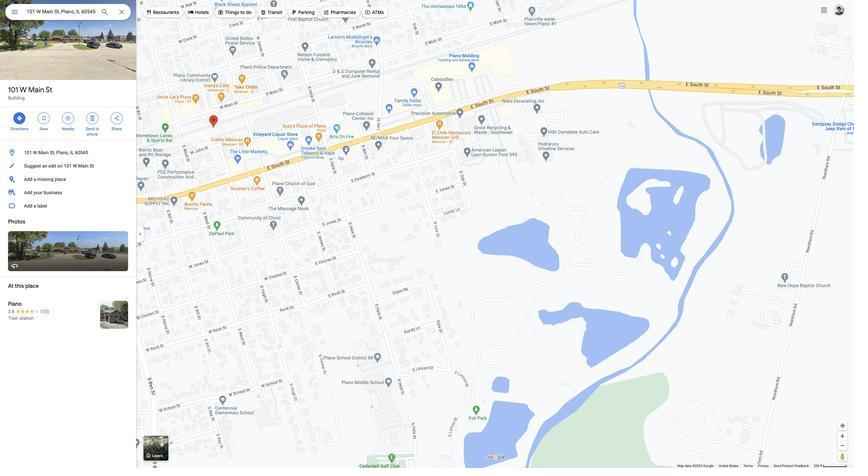 Task type: describe. For each thing, give the bounding box(es) containing it.
pharmacies
[[331, 9, 356, 15]]

edit
[[48, 164, 56, 169]]

plano,
[[56, 150, 69, 156]]

google account: nolan park  
(nolan.park@adept.ai) image
[[834, 5, 845, 15]]

add for add your business
[[24, 190, 32, 196]]

zoom out image
[[840, 444, 845, 449]]

at this place
[[8, 283, 39, 290]]

 transit
[[260, 9, 282, 16]]

layers
[[152, 455, 163, 459]]

states
[[729, 465, 739, 469]]

show street view coverage image
[[838, 452, 848, 462]]

101 w main st main content
[[0, 0, 136, 469]]

 atms
[[365, 9, 384, 16]]

2 vertical spatial main
[[78, 164, 88, 169]]

2 horizontal spatial 101
[[64, 164, 72, 169]]


[[188, 9, 194, 16]]

data
[[685, 465, 692, 469]]

collapse side panel image
[[136, 231, 144, 238]]

send for send product feedback
[[774, 465, 781, 469]]

united states button
[[719, 465, 739, 469]]

hotels
[[195, 9, 209, 15]]

directions
[[11, 127, 28, 131]]

station
[[20, 316, 34, 321]]

add your business link
[[0, 186, 136, 200]]

restaurants
[[153, 9, 179, 15]]

atms
[[372, 9, 384, 15]]

building
[[8, 95, 25, 101]]

101 w main st, plano, il 60545 button
[[0, 146, 136, 160]]

privacy
[[758, 465, 769, 469]]


[[260, 9, 266, 16]]

train
[[8, 316, 18, 321]]

st inside "101 w main st building"
[[46, 85, 52, 95]]

 things to do
[[218, 9, 252, 16]]

at
[[8, 283, 14, 290]]

add for add a missing place
[[24, 177, 32, 182]]

terms
[[744, 465, 753, 469]]

1 vertical spatial place
[[25, 283, 39, 290]]

 parking
[[291, 9, 315, 16]]

101 W Main St, Plano, IL 60545 field
[[5, 4, 131, 20]]

3.8
[[8, 309, 14, 315]]


[[218, 9, 224, 16]]

a for missing
[[33, 177, 36, 182]]

united states
[[719, 465, 739, 469]]

st inside button
[[90, 164, 94, 169]]

plano
[[8, 301, 22, 308]]

suggest an edit on 101 w main st
[[24, 164, 94, 169]]

share
[[112, 127, 122, 131]]

(10)
[[41, 309, 49, 315]]

feedback
[[795, 465, 809, 469]]

add a label button
[[0, 200, 136, 213]]

missing
[[37, 177, 54, 182]]

show your location image
[[840, 423, 846, 430]]


[[323, 9, 329, 16]]

200
[[814, 465, 820, 469]]

w for st
[[20, 85, 27, 95]]


[[291, 9, 297, 16]]

200 ft
[[814, 465, 823, 469]]

 pharmacies
[[323, 9, 356, 16]]

to inside send to phone
[[96, 127, 99, 131]]

il
[[70, 150, 74, 156]]

train station
[[8, 316, 34, 321]]


[[146, 9, 152, 16]]

send for send to phone
[[86, 127, 95, 131]]

map
[[678, 465, 684, 469]]



Task type: vqa. For each thing, say whether or not it's contained in the screenshot.


Task type: locate. For each thing, give the bounding box(es) containing it.
1 vertical spatial st
[[90, 164, 94, 169]]

w inside "101 w main st building"
[[20, 85, 27, 95]]

60545
[[75, 150, 88, 156]]

1 vertical spatial w
[[33, 150, 37, 156]]

main left "st,"
[[38, 150, 49, 156]]

add inside add a label button
[[24, 204, 32, 209]]

1 add from the top
[[24, 177, 32, 182]]

w up suggest
[[33, 150, 37, 156]]

2 horizontal spatial w
[[73, 164, 77, 169]]

parking
[[298, 9, 315, 15]]

on
[[57, 164, 63, 169]]


[[89, 115, 95, 122]]

suggest
[[24, 164, 41, 169]]

1 horizontal spatial 101
[[24, 150, 32, 156]]

zoom in image
[[840, 435, 845, 440]]

w up 'building'
[[20, 85, 27, 95]]

0 vertical spatial 101
[[8, 85, 18, 95]]

0 horizontal spatial to
[[96, 127, 99, 131]]

to up phone
[[96, 127, 99, 131]]

a
[[33, 177, 36, 182], [33, 204, 36, 209]]

main inside "101 w main st building"
[[28, 85, 44, 95]]

do
[[246, 9, 252, 15]]

0 horizontal spatial st
[[46, 85, 52, 95]]

st up 
[[46, 85, 52, 95]]

send up phone
[[86, 127, 95, 131]]

photos
[[8, 219, 25, 226]]

map data ©2023 google
[[678, 465, 714, 469]]

add a label
[[24, 204, 47, 209]]

1 horizontal spatial st
[[90, 164, 94, 169]]

add a missing place
[[24, 177, 66, 182]]

product
[[782, 465, 794, 469]]

add a missing place button
[[0, 173, 136, 186]]

0 vertical spatial place
[[55, 177, 66, 182]]

2 add from the top
[[24, 190, 32, 196]]

place
[[55, 177, 66, 182], [25, 283, 39, 290]]

add left label
[[24, 204, 32, 209]]

terms button
[[744, 465, 753, 469]]

business
[[44, 190, 62, 196]]

101 right on
[[64, 164, 72, 169]]

st up add a missing place button
[[90, 164, 94, 169]]

to
[[240, 9, 245, 15], [96, 127, 99, 131]]

main for st,
[[38, 150, 49, 156]]

none field inside '101 w main st, plano, il 60545' field
[[27, 8, 95, 16]]

a left missing
[[33, 177, 36, 182]]

200 ft button
[[814, 465, 847, 469]]

0 vertical spatial add
[[24, 177, 32, 182]]

main down '60545'
[[78, 164, 88, 169]]

w
[[20, 85, 27, 95], [33, 150, 37, 156], [73, 164, 77, 169]]

a for label
[[33, 204, 36, 209]]

0 horizontal spatial 101
[[8, 85, 18, 95]]

0 vertical spatial st
[[46, 85, 52, 95]]

1 a from the top
[[33, 177, 36, 182]]

1 vertical spatial add
[[24, 190, 32, 196]]

main up 
[[28, 85, 44, 95]]

a left label
[[33, 204, 36, 209]]

 button
[[5, 4, 24, 21]]

send
[[86, 127, 95, 131], [774, 465, 781, 469]]

0 vertical spatial to
[[240, 9, 245, 15]]

0 vertical spatial main
[[28, 85, 44, 95]]

st,
[[50, 150, 55, 156]]

©2023
[[692, 465, 703, 469]]

things
[[225, 9, 239, 15]]

united
[[719, 465, 728, 469]]


[[11, 7, 19, 17]]

3.8 stars 10 reviews image
[[8, 309, 49, 315]]

1 vertical spatial to
[[96, 127, 99, 131]]

 restaurants
[[146, 9, 179, 16]]

add
[[24, 177, 32, 182], [24, 190, 32, 196], [24, 204, 32, 209]]

phone
[[87, 132, 98, 137]]

add left your
[[24, 190, 32, 196]]

st
[[46, 85, 52, 95], [90, 164, 94, 169]]


[[65, 115, 71, 122]]

1 horizontal spatial send
[[774, 465, 781, 469]]

save
[[39, 127, 48, 131]]

2 a from the top
[[33, 204, 36, 209]]

privacy button
[[758, 465, 769, 469]]


[[16, 115, 22, 122]]

send inside send to phone
[[86, 127, 95, 131]]


[[365, 9, 371, 16]]


[[41, 115, 47, 122]]

101 for st,
[[24, 150, 32, 156]]

1 vertical spatial a
[[33, 204, 36, 209]]

 search field
[[5, 4, 131, 21]]

 hotels
[[188, 9, 209, 16]]

an
[[42, 164, 47, 169]]

1 horizontal spatial to
[[240, 9, 245, 15]]

send product feedback
[[774, 465, 809, 469]]

1 horizontal spatial place
[[55, 177, 66, 182]]

suggest an edit on 101 w main st button
[[0, 160, 136, 173]]

101 for st
[[8, 85, 18, 95]]

2 vertical spatial add
[[24, 204, 32, 209]]

w down il
[[73, 164, 77, 169]]

add inside add a missing place button
[[24, 177, 32, 182]]

None field
[[27, 8, 95, 16]]

send to phone
[[86, 127, 99, 137]]

1 vertical spatial send
[[774, 465, 781, 469]]

101 w main st building
[[8, 85, 52, 101]]

1 horizontal spatial w
[[33, 150, 37, 156]]

1 vertical spatial main
[[38, 150, 49, 156]]

2 vertical spatial w
[[73, 164, 77, 169]]

your
[[33, 190, 43, 196]]

add your business
[[24, 190, 62, 196]]

ft
[[821, 465, 823, 469]]

to inside  things to do
[[240, 9, 245, 15]]


[[114, 115, 120, 122]]

actions for 101 w main st region
[[0, 107, 136, 140]]

label
[[37, 204, 47, 209]]

send inside button
[[774, 465, 781, 469]]

transit
[[268, 9, 282, 15]]

nearby
[[62, 127, 74, 131]]

101 up suggest
[[24, 150, 32, 156]]

add down suggest
[[24, 177, 32, 182]]

101 inside "101 w main st building"
[[8, 85, 18, 95]]

w for st,
[[33, 150, 37, 156]]

0 vertical spatial w
[[20, 85, 27, 95]]

this
[[15, 283, 24, 290]]

main
[[28, 85, 44, 95], [38, 150, 49, 156], [78, 164, 88, 169]]

send left the product in the right of the page
[[774, 465, 781, 469]]

place right this
[[25, 283, 39, 290]]

google
[[703, 465, 714, 469]]

footer inside google maps element
[[678, 465, 814, 469]]

place down on
[[55, 177, 66, 182]]

google maps element
[[0, 0, 854, 469]]

101
[[8, 85, 18, 95], [24, 150, 32, 156], [64, 164, 72, 169]]

0 horizontal spatial send
[[86, 127, 95, 131]]

0 horizontal spatial w
[[20, 85, 27, 95]]

send product feedback button
[[774, 465, 809, 469]]

footer
[[678, 465, 814, 469]]

3 add from the top
[[24, 204, 32, 209]]

add for add a label
[[24, 204, 32, 209]]

main for st
[[28, 85, 44, 95]]

footer containing map data ©2023 google
[[678, 465, 814, 469]]

101 w main st, plano, il 60545
[[24, 150, 88, 156]]

0 horizontal spatial place
[[25, 283, 39, 290]]

place inside button
[[55, 177, 66, 182]]

2 vertical spatial 101
[[64, 164, 72, 169]]

add inside add your business link
[[24, 190, 32, 196]]

to left do at top left
[[240, 9, 245, 15]]

101 up 'building'
[[8, 85, 18, 95]]

1 vertical spatial 101
[[24, 150, 32, 156]]

0 vertical spatial send
[[86, 127, 95, 131]]

0 vertical spatial a
[[33, 177, 36, 182]]



